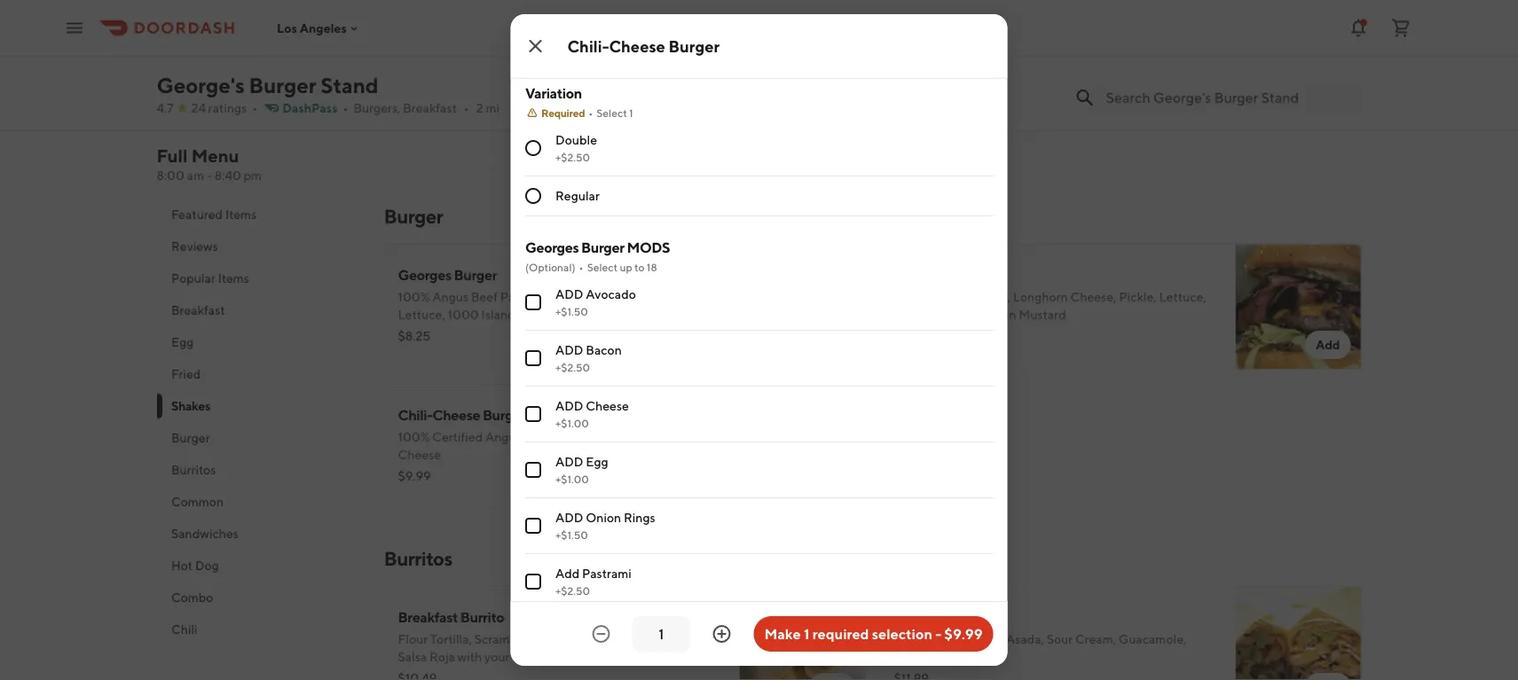 Task type: vqa. For each thing, say whether or not it's contained in the screenshot.
Avenue
no



Task type: describe. For each thing, give the bounding box(es) containing it.
rings
[[623, 511, 655, 525]]

patty, inside georges burger 100% angus beef patty, onions, tomato, pickle, iceberg lettuce, 1000 island $8.25
[[500, 290, 533, 304]]

french
[[894, 632, 934, 647]]

chili-cheese burger dialog
[[511, 0, 1008, 681]]

to
[[634, 261, 644, 273]]

cream,
[[1075, 632, 1116, 647]]

beef inside chili-cheese burger 100% certified angus beef patty, chili, onions, longhorn cheese $9.99
[[524, 430, 551, 445]]

longhorn inside pastrami, beef patty, longhorn cheese, pickle, lettuce, grilled onions& dijon mustard $11.99
[[1013, 290, 1068, 304]]

common button
[[157, 486, 362, 518]]

cheese down certified
[[398, 448, 441, 462]]

chili,
[[588, 430, 618, 445]]

add item to cart image for breakfast burrito
[[820, 674, 844, 681]]

cheese, inside breakfast burrito flour tortilla, scrambled eggs, cheese, hash browns, salsa roja with your choice of bacon, sausage or chorizo
[[571, 632, 617, 647]]

select inside variation group
[[596, 106, 627, 119]]

chorizo
[[671, 650, 716, 665]]

common
[[171, 495, 223, 509]]

tomato,
[[582, 290, 627, 304]]

add for add onion rings
[[555, 511, 583, 525]]

dashpass
[[282, 101, 338, 115]]

georges burger image
[[740, 244, 866, 370]]

add egg +$1.00
[[555, 455, 608, 485]]

+$2.50 inside double +$2.50
[[555, 151, 590, 163]]

100% inside georges burger 100% angus beef patty, onions, tomato, pickle, iceberg lettuce, 1000 island $8.25
[[398, 290, 430, 304]]

add for add cheese
[[555, 399, 583, 414]]

iceberg
[[670, 290, 713, 304]]

california
[[894, 609, 955, 626]]

regular
[[555, 189, 599, 203]]

onion
[[585, 511, 621, 525]]

california burrito image
[[1236, 587, 1362, 681]]

$9.99 inside chili-cheese burger 100% certified angus beef patty, chili, onions, longhorn cheese $9.99
[[398, 469, 431, 484]]

onions&
[[935, 307, 984, 322]]

0 vertical spatial breakfast
[[403, 101, 457, 115]]

am
[[187, 168, 204, 183]]

stand
[[321, 72, 378, 98]]

cheese for chili-cheese burger
[[609, 36, 665, 55]]

fried button
[[157, 359, 362, 390]]

island
[[481, 307, 515, 322]]

+$1.00 for egg
[[555, 473, 589, 485]]

burger inside georges burger mods (optional) • select up to 18
[[581, 239, 624, 256]]

ratings
[[208, 101, 247, 115]]

dashpass •
[[282, 101, 348, 115]]

popular items button
[[157, 263, 362, 295]]

or
[[657, 650, 669, 665]]

asada,
[[1006, 632, 1044, 647]]

$9.99 inside button
[[945, 626, 983, 643]]

angus inside georges burger 100% angus beef patty, onions, tomato, pickle, iceberg lettuce, 1000 island $8.25
[[432, 290, 469, 304]]

georges for mods
[[525, 239, 578, 256]]

make 1 required selection - $9.99 button
[[754, 617, 993, 652]]

cheese for chili-cheese burger 100% certified angus beef patty, chili, onions, longhorn cheese $9.99
[[433, 407, 480, 424]]

make 1 required selection - $9.99
[[764, 626, 983, 643]]

add pastrami +$2.50
[[555, 567, 631, 597]]

1 inside variation group
[[629, 106, 633, 119]]

choice
[[512, 650, 550, 665]]

1000
[[448, 307, 479, 322]]

pm
[[244, 168, 262, 183]]

$5.00
[[398, 109, 434, 123]]

required
[[541, 106, 585, 119]]

Current quantity is 1 number field
[[644, 625, 679, 644]]

chili-cheese burger image
[[740, 384, 866, 510]]

burger inside burger button
[[171, 431, 209, 445]]

your
[[485, 650, 510, 665]]

+$1.00 for cheese
[[555, 417, 589, 429]]

hot dog
[[171, 559, 219, 573]]

burrito for breakfast burrito
[[460, 609, 504, 626]]

with
[[457, 650, 482, 665]]

menu
[[191, 146, 239, 166]]

notification bell image
[[1348, 17, 1369, 39]]

pastrami, beef patty, longhorn cheese, pickle, lettuce, grilled onions& dijon mustard $11.99
[[894, 290, 1207, 343]]

• select 1
[[588, 106, 633, 119]]

add for add bacon
[[555, 343, 583, 358]]

pastrami
[[582, 567, 631, 581]]

georges burger mods (optional) • select up to 18
[[525, 239, 670, 273]]

pastrami,
[[894, 290, 946, 304]]

los angeles
[[277, 21, 347, 35]]

mods
[[626, 239, 670, 256]]

bacon,
[[566, 650, 605, 665]]

egg button
[[157, 327, 362, 359]]

chili- for chili-cheese burger 100% certified angus beef patty, chili, onions, longhorn cheese $9.99
[[398, 407, 433, 424]]

(optional)
[[525, 261, 575, 273]]

patty, inside pastrami, beef patty, longhorn cheese, pickle, lettuce, grilled onions& dijon mustard $11.99
[[978, 290, 1011, 304]]

sour
[[1047, 632, 1073, 647]]

burger button
[[157, 422, 362, 454]]

1 horizontal spatial burritos
[[384, 548, 452, 571]]

sandwiches
[[171, 527, 238, 541]]

add item to cart image for california burrito
[[1316, 674, 1340, 681]]

burgers,
[[354, 101, 401, 115]]

popular items
[[171, 271, 249, 286]]

flour
[[398, 632, 428, 647]]

selection
[[872, 626, 933, 643]]

combo
[[171, 591, 213, 605]]

full
[[157, 146, 188, 166]]

guacamole,
[[1119, 632, 1187, 647]]

chili button
[[157, 614, 362, 646]]

cheese, inside pastrami, beef patty, longhorn cheese, pickle, lettuce, grilled onions& dijon mustard $11.99
[[1071, 290, 1117, 304]]

add avocado +$1.50
[[555, 287, 636, 318]]

lettuce, inside pastrami, beef patty, longhorn cheese, pickle, lettuce, grilled onions& dijon mustard $11.99
[[1159, 290, 1207, 304]]

tortilla,
[[430, 632, 472, 647]]

georges burger 100% angus beef patty, onions, tomato, pickle, iceberg lettuce, 1000 island $8.25
[[398, 267, 713, 343]]

egg inside add egg +$1.00
[[585, 455, 608, 469]]

sausage
[[608, 650, 655, 665]]

close chili-cheese burger image
[[525, 35, 546, 57]]

salsa
[[398, 650, 427, 665]]

$8.25
[[398, 329, 430, 343]]

featured items
[[171, 207, 256, 222]]

full menu 8:00 am - 8:40 pm
[[157, 146, 262, 183]]

• down the "george's burger stand"
[[252, 101, 257, 115]]

• down stand
[[343, 101, 348, 115]]

reviews button
[[157, 231, 362, 263]]



Task type: locate. For each thing, give the bounding box(es) containing it.
dog
[[195, 559, 219, 573]]

burrito inside california burrito french fries, carne asada, sour cream, guacamole, cheese
[[957, 609, 1001, 626]]

+$2.50 down 'bacon'
[[555, 361, 590, 374]]

angus inside chili-cheese burger 100% certified angus beef patty, chili, onions, longhorn cheese $9.99
[[485, 430, 522, 445]]

0 vertical spatial -
[[207, 168, 212, 183]]

patty, down add cheese +$1.00
[[553, 430, 586, 445]]

chili- inside dialog
[[567, 36, 609, 55]]

breakfast up flour
[[398, 609, 458, 626]]

+$1.50 inside add onion rings +$1.50
[[555, 529, 588, 541]]

add for add
[[1316, 338, 1340, 352]]

georges inside georges burger 100% angus beef patty, onions, tomato, pickle, iceberg lettuce, 1000 island $8.25
[[398, 267, 451, 284]]

0 items, open order cart image
[[1391, 17, 1412, 39]]

1 horizontal spatial burrito
[[957, 609, 1001, 626]]

pastrami burger image
[[1236, 244, 1362, 370]]

2 add item to cart image from the left
[[1316, 674, 1340, 681]]

beef up island
[[471, 290, 498, 304]]

1 horizontal spatial beef
[[524, 430, 551, 445]]

breakfast inside breakfast button
[[171, 303, 225, 318]]

18
[[646, 261, 657, 273]]

grilled
[[894, 307, 933, 322]]

select inside georges burger mods (optional) • select up to 18
[[587, 261, 617, 273]]

beef up onions& on the right top of page
[[949, 290, 976, 304]]

popular
[[171, 271, 215, 286]]

increase quantity by 1 image
[[711, 624, 732, 645]]

angus up "1000"
[[432, 290, 469, 304]]

- right the french
[[935, 626, 942, 643]]

2 +$1.50 from the top
[[555, 529, 588, 541]]

1 vertical spatial breakfast
[[171, 303, 225, 318]]

100% left certified
[[398, 430, 430, 445]]

0 horizontal spatial onions,
[[535, 290, 579, 304]]

burger
[[669, 36, 720, 55], [249, 72, 316, 98], [384, 205, 443, 228], [581, 239, 624, 256], [454, 267, 497, 284], [483, 407, 526, 424], [171, 431, 209, 445]]

hash
[[620, 632, 648, 647]]

longhorn
[[1013, 290, 1068, 304], [666, 430, 721, 445]]

chili-cheese burger 100% certified angus beef patty, chili, onions, longhorn cheese $9.99
[[398, 407, 721, 484]]

2 horizontal spatial patty,
[[978, 290, 1011, 304]]

none radio inside variation group
[[525, 140, 541, 156]]

+$1.50 inside add avocado +$1.50
[[555, 305, 588, 318]]

0 vertical spatial burritos
[[171, 463, 215, 477]]

1 vertical spatial cheese,
[[571, 632, 617, 647]]

breakfast burrito flour tortilla, scrambled eggs, cheese, hash browns, salsa roja with your choice of bacon, sausage or chorizo
[[398, 609, 716, 665]]

patty,
[[500, 290, 533, 304], [978, 290, 1011, 304], [553, 430, 586, 445]]

add left 'bacon'
[[555, 343, 583, 358]]

featured items button
[[157, 199, 362, 231]]

0 horizontal spatial burrito
[[460, 609, 504, 626]]

burrito inside breakfast burrito flour tortilla, scrambled eggs, cheese, hash browns, salsa roja with your choice of bacon, sausage or chorizo
[[460, 609, 504, 626]]

add
[[555, 287, 583, 302], [555, 343, 583, 358], [555, 399, 583, 414], [555, 455, 583, 469], [555, 511, 583, 525]]

0 vertical spatial georges
[[525, 239, 578, 256]]

1 horizontal spatial angus
[[485, 430, 522, 445]]

+$2.50 inside add pastrami +$2.50
[[555, 585, 590, 597]]

onions, inside georges burger 100% angus beef patty, onions, tomato, pickle, iceberg lettuce, 1000 island $8.25
[[535, 290, 579, 304]]

add down add cheese +$1.00
[[555, 455, 583, 469]]

1 down the chili-cheese burger
[[629, 106, 633, 119]]

24
[[191, 101, 206, 115]]

1 vertical spatial $9.99
[[945, 626, 983, 643]]

0 horizontal spatial beef
[[471, 290, 498, 304]]

patty, up dijon
[[978, 290, 1011, 304]]

3 +$2.50 from the top
[[555, 585, 590, 597]]

1 vertical spatial 100%
[[398, 430, 430, 445]]

0 vertical spatial cheese,
[[1071, 290, 1117, 304]]

1 horizontal spatial 1
[[804, 626, 810, 643]]

shake image
[[740, 42, 866, 168]]

0 horizontal spatial add item to cart image
[[820, 674, 844, 681]]

add onion rings +$1.50
[[555, 511, 655, 541]]

3 add from the top
[[555, 399, 583, 414]]

georges
[[525, 239, 578, 256], [398, 267, 451, 284]]

• right (optional) at the left top of the page
[[579, 261, 583, 273]]

hot dog button
[[157, 550, 362, 582]]

bacon
[[585, 343, 621, 358]]

pickle, inside georges burger 100% angus beef patty, onions, tomato, pickle, iceberg lettuce, 1000 island $8.25
[[630, 290, 667, 304]]

items for popular items
[[217, 271, 249, 286]]

1 horizontal spatial $9.99
[[945, 626, 983, 643]]

- for menu
[[207, 168, 212, 183]]

0 horizontal spatial add
[[555, 567, 579, 581]]

burrito up scrambled
[[460, 609, 504, 626]]

burger inside chili-cheese burger 100% certified angus beef patty, chili, onions, longhorn cheese $9.99
[[483, 407, 526, 424]]

0 vertical spatial items
[[225, 207, 256, 222]]

2 add from the top
[[555, 343, 583, 358]]

0 horizontal spatial patty,
[[500, 290, 533, 304]]

0 horizontal spatial georges
[[398, 267, 451, 284]]

required
[[813, 626, 869, 643]]

burrito for california burrito
[[957, 609, 1001, 626]]

sandwiches button
[[157, 518, 362, 550]]

pickle,
[[630, 290, 667, 304], [1119, 290, 1157, 304]]

chili-cheese burger
[[567, 36, 720, 55]]

None checkbox
[[525, 351, 541, 366], [525, 462, 541, 478], [525, 351, 541, 366], [525, 462, 541, 478]]

chili- inside chili-cheese burger 100% certified angus beef patty, chili, onions, longhorn cheese $9.99
[[398, 407, 433, 424]]

avocado
[[585, 287, 636, 302]]

2 vertical spatial breakfast
[[398, 609, 458, 626]]

100%
[[398, 290, 430, 304], [398, 430, 430, 445]]

+$1.50 down onion
[[555, 529, 588, 541]]

beef inside pastrami, beef patty, longhorn cheese, pickle, lettuce, grilled onions& dijon mustard $11.99
[[949, 290, 976, 304]]

cheese up certified
[[433, 407, 480, 424]]

1 vertical spatial burritos
[[384, 548, 452, 571]]

0 vertical spatial add
[[1316, 338, 1340, 352]]

0 vertical spatial egg
[[171, 335, 193, 350]]

chili- for chili-cheese burger
[[567, 36, 609, 55]]

hot
[[171, 559, 192, 573]]

1 horizontal spatial onions,
[[620, 430, 664, 445]]

- inside button
[[935, 626, 942, 643]]

add cheese +$1.00
[[555, 399, 629, 429]]

2
[[476, 101, 483, 115]]

add inside add avocado +$1.50
[[555, 287, 583, 302]]

combo button
[[157, 582, 362, 614]]

cheese down the french
[[894, 650, 937, 665]]

+$1.50 down "tomato,"
[[555, 305, 588, 318]]

1 pickle, from the left
[[630, 290, 667, 304]]

0 horizontal spatial 1
[[629, 106, 633, 119]]

2 pickle, from the left
[[1119, 290, 1157, 304]]

1 100% from the top
[[398, 290, 430, 304]]

1 horizontal spatial add
[[1316, 338, 1340, 352]]

+$2.50 for add
[[555, 585, 590, 597]]

longhorn inside chili-cheese burger 100% certified angus beef patty, chili, onions, longhorn cheese $9.99
[[666, 430, 721, 445]]

1 +$1.00 from the top
[[555, 417, 589, 429]]

0 horizontal spatial chili-
[[398, 407, 433, 424]]

4.7
[[157, 101, 174, 115]]

Regular radio
[[525, 188, 541, 204]]

1 vertical spatial angus
[[485, 430, 522, 445]]

- for 1
[[935, 626, 942, 643]]

egg inside button
[[171, 335, 193, 350]]

+$2.50 for add
[[555, 361, 590, 374]]

1 +$2.50 from the top
[[555, 151, 590, 163]]

fried
[[171, 367, 200, 382]]

4 add from the top
[[555, 455, 583, 469]]

angus
[[432, 290, 469, 304], [485, 430, 522, 445]]

variation group
[[525, 83, 993, 217]]

Item Search search field
[[1106, 88, 1348, 107]]

cheese up chili,
[[585, 399, 629, 414]]

items for featured items
[[225, 207, 256, 222]]

1 vertical spatial 1
[[804, 626, 810, 643]]

patty, inside chili-cheese burger 100% certified angus beef patty, chili, onions, longhorn cheese $9.99
[[553, 430, 586, 445]]

burrito
[[460, 609, 504, 626], [957, 609, 1001, 626]]

1 add from the top
[[555, 287, 583, 302]]

+$2.50 down the 'double'
[[555, 151, 590, 163]]

onions, right chili,
[[620, 430, 664, 445]]

breakfast button
[[157, 295, 362, 327]]

mustard
[[1019, 307, 1066, 322]]

breakfast left 2
[[403, 101, 457, 115]]

- inside full menu 8:00 am - 8:40 pm
[[207, 168, 212, 183]]

0 vertical spatial $9.99
[[398, 469, 431, 484]]

2 horizontal spatial beef
[[949, 290, 976, 304]]

0 vertical spatial +$1.00
[[555, 417, 589, 429]]

1 vertical spatial egg
[[585, 455, 608, 469]]

beef left chili,
[[524, 430, 551, 445]]

2 100% from the top
[[398, 430, 430, 445]]

1
[[629, 106, 633, 119], [804, 626, 810, 643]]

variation
[[525, 85, 581, 102]]

+$1.00 up chili,
[[555, 417, 589, 429]]

georges burger mods group
[[525, 238, 993, 681]]

1 horizontal spatial lettuce,
[[1159, 290, 1207, 304]]

• left 2
[[464, 101, 469, 115]]

0 vertical spatial +$1.50
[[555, 305, 588, 318]]

0 vertical spatial +$2.50
[[555, 151, 590, 163]]

dijon
[[986, 307, 1016, 322]]

select left up
[[587, 261, 617, 273]]

open menu image
[[64, 17, 85, 39]]

carne
[[969, 632, 1004, 647]]

make
[[764, 626, 801, 643]]

0 horizontal spatial cheese,
[[571, 632, 617, 647]]

georges up "1000"
[[398, 267, 451, 284]]

0 vertical spatial onions,
[[535, 290, 579, 304]]

add inside add onion rings +$1.50
[[555, 511, 583, 525]]

2 +$2.50 from the top
[[555, 361, 590, 374]]

100% inside chili-cheese burger 100% certified angus beef patty, chili, onions, longhorn cheese $9.99
[[398, 430, 430, 445]]

add
[[1316, 338, 1340, 352], [555, 567, 579, 581]]

cheese inside add cheese +$1.00
[[585, 399, 629, 414]]

onions, inside chili-cheese burger 100% certified angus beef patty, chili, onions, longhorn cheese $9.99
[[620, 430, 664, 445]]

add for add avocado
[[555, 287, 583, 302]]

1 vertical spatial -
[[935, 626, 942, 643]]

- right the am
[[207, 168, 212, 183]]

fries,
[[936, 632, 967, 647]]

0 horizontal spatial $9.99
[[398, 469, 431, 484]]

0 horizontal spatial burritos
[[171, 463, 215, 477]]

24 ratings •
[[191, 101, 257, 115]]

add inside add pastrami +$2.50
[[555, 567, 579, 581]]

items up reviews button
[[225, 207, 256, 222]]

1 vertical spatial chili-
[[398, 407, 433, 424]]

add down (optional) at the left top of the page
[[555, 287, 583, 302]]

1 horizontal spatial pickle,
[[1119, 290, 1157, 304]]

breakfast for breakfast burrito flour tortilla, scrambled eggs, cheese, hash browns, salsa roja with your choice of bacon, sausage or chorizo
[[398, 609, 458, 626]]

select up the 'double'
[[596, 106, 627, 119]]

decrease quantity by 1 image
[[590, 624, 612, 645]]

+$1.00 inside add egg +$1.00
[[555, 473, 589, 485]]

beef
[[471, 290, 498, 304], [949, 290, 976, 304], [524, 430, 551, 445]]

+$2.50 down pastrami
[[555, 585, 590, 597]]

1 vertical spatial select
[[587, 261, 617, 273]]

1 horizontal spatial georges
[[525, 239, 578, 256]]

1 horizontal spatial egg
[[585, 455, 608, 469]]

+$1.00 up onion
[[555, 473, 589, 485]]

cheese inside california burrito french fries, carne asada, sour cream, guacamole, cheese
[[894, 650, 937, 665]]

0 horizontal spatial pickle,
[[630, 290, 667, 304]]

breakfast inside breakfast burrito flour tortilla, scrambled eggs, cheese, hash browns, salsa roja with your choice of bacon, sausage or chorizo
[[398, 609, 458, 626]]

1 horizontal spatial chili-
[[567, 36, 609, 55]]

breakfast for breakfast
[[171, 303, 225, 318]]

egg down chili,
[[585, 455, 608, 469]]

angeles
[[300, 21, 347, 35]]

cheese for add cheese +$1.00
[[585, 399, 629, 414]]

None checkbox
[[525, 295, 541, 311], [525, 406, 541, 422], [525, 518, 541, 534], [525, 574, 541, 590], [525, 295, 541, 311], [525, 406, 541, 422], [525, 518, 541, 534], [525, 574, 541, 590]]

1 burrito from the left
[[460, 609, 504, 626]]

1 horizontal spatial longhorn
[[1013, 290, 1068, 304]]

1 vertical spatial +$2.50
[[555, 361, 590, 374]]

0 vertical spatial angus
[[432, 290, 469, 304]]

add inside "add bacon +$2.50"
[[555, 343, 583, 358]]

1 horizontal spatial add item to cart image
[[1316, 674, 1340, 681]]

chili-
[[567, 36, 609, 55], [398, 407, 433, 424]]

georges up (optional) at the left top of the page
[[525, 239, 578, 256]]

0 vertical spatial chili-
[[567, 36, 609, 55]]

1 vertical spatial georges
[[398, 267, 451, 284]]

1 inside make 1 required selection - $9.99 button
[[804, 626, 810, 643]]

1 horizontal spatial -
[[935, 626, 942, 643]]

0 horizontal spatial longhorn
[[666, 430, 721, 445]]

browns,
[[651, 632, 696, 647]]

burritos up common at the bottom left of the page
[[171, 463, 215, 477]]

egg up fried at bottom
[[171, 335, 193, 350]]

burritos inside button
[[171, 463, 215, 477]]

lettuce, inside georges burger 100% angus beef patty, onions, tomato, pickle, iceberg lettuce, 1000 island $8.25
[[398, 307, 445, 322]]

None radio
[[525, 140, 541, 156]]

• right required
[[588, 106, 593, 119]]

1 right make
[[804, 626, 810, 643]]

• inside variation group
[[588, 106, 593, 119]]

george's
[[157, 72, 245, 98]]

2 +$1.00 from the top
[[555, 473, 589, 485]]

+$2.50 inside "add bacon +$2.50"
[[555, 361, 590, 374]]

1 vertical spatial lettuce,
[[398, 307, 445, 322]]

burritos up flour
[[384, 548, 452, 571]]

$11.99
[[894, 329, 929, 343]]

+$1.00
[[555, 417, 589, 429], [555, 473, 589, 485]]

add item to cart image
[[820, 674, 844, 681], [1316, 674, 1340, 681]]

5 add from the top
[[555, 511, 583, 525]]

add for add pastrami +$2.50
[[555, 567, 579, 581]]

1 +$1.50 from the top
[[555, 305, 588, 318]]

0 horizontal spatial lettuce,
[[398, 307, 445, 322]]

0 vertical spatial 1
[[629, 106, 633, 119]]

georges inside georges burger mods (optional) • select up to 18
[[525, 239, 578, 256]]

items right popular
[[217, 271, 249, 286]]

1 vertical spatial +$1.00
[[555, 473, 589, 485]]

0 horizontal spatial angus
[[432, 290, 469, 304]]

mi
[[486, 101, 500, 115]]

california burrito french fries, carne asada, sour cream, guacamole, cheese
[[894, 609, 1187, 665]]

•
[[252, 101, 257, 115], [343, 101, 348, 115], [464, 101, 469, 115], [588, 106, 593, 119], [579, 261, 583, 273]]

1 vertical spatial add
[[555, 567, 579, 581]]

burger inside georges burger 100% angus beef patty, onions, tomato, pickle, iceberg lettuce, 1000 island $8.25
[[454, 267, 497, 284]]

featured
[[171, 207, 222, 222]]

0 vertical spatial lettuce,
[[1159, 290, 1207, 304]]

chili- up certified
[[398, 407, 433, 424]]

1 vertical spatial longhorn
[[666, 430, 721, 445]]

0 vertical spatial longhorn
[[1013, 290, 1068, 304]]

onions, down (optional) at the left top of the page
[[535, 290, 579, 304]]

cheese,
[[1071, 290, 1117, 304], [571, 632, 617, 647]]

eggs,
[[538, 632, 569, 647]]

• inside georges burger mods (optional) • select up to 18
[[579, 261, 583, 273]]

cheese up • select 1
[[609, 36, 665, 55]]

0 horizontal spatial -
[[207, 168, 212, 183]]

+$1.00 inside add cheese +$1.00
[[555, 417, 589, 429]]

angus right certified
[[485, 430, 522, 445]]

2 burrito from the left
[[957, 609, 1001, 626]]

1 horizontal spatial cheese,
[[1071, 290, 1117, 304]]

shakes
[[171, 399, 210, 414]]

add down "add bacon +$2.50"
[[555, 399, 583, 414]]

1 vertical spatial onions,
[[620, 430, 664, 445]]

onions,
[[535, 290, 579, 304], [620, 430, 664, 445]]

1 horizontal spatial patty,
[[553, 430, 586, 445]]

100% up $8.25 on the left
[[398, 290, 430, 304]]

breakfast burrito image
[[740, 587, 866, 681]]

items
[[225, 207, 256, 222], [217, 271, 249, 286]]

scrambled
[[475, 632, 535, 647]]

reviews
[[171, 239, 218, 254]]

add bacon +$2.50
[[555, 343, 621, 374]]

1 vertical spatial items
[[217, 271, 249, 286]]

patty, up island
[[500, 290, 533, 304]]

beef inside georges burger 100% angus beef patty, onions, tomato, pickle, iceberg lettuce, 1000 island $8.25
[[471, 290, 498, 304]]

0 vertical spatial 100%
[[398, 290, 430, 304]]

add inside add egg +$1.00
[[555, 455, 583, 469]]

+$1.50
[[555, 305, 588, 318], [555, 529, 588, 541]]

double +$2.50
[[555, 133, 597, 163]]

burgers, breakfast • 2 mi
[[354, 101, 500, 115]]

los angeles button
[[277, 21, 361, 35]]

georges for 100%
[[398, 267, 451, 284]]

+$2.50
[[555, 151, 590, 163], [555, 361, 590, 374], [555, 585, 590, 597]]

breakfast down popular
[[171, 303, 225, 318]]

pickle, inside pastrami, beef patty, longhorn cheese, pickle, lettuce, grilled onions& dijon mustard $11.99
[[1119, 290, 1157, 304]]

0 horizontal spatial egg
[[171, 335, 193, 350]]

burritos button
[[157, 454, 362, 486]]

8:00
[[157, 168, 185, 183]]

1 vertical spatial +$1.50
[[555, 529, 588, 541]]

burrito up the "carne"
[[957, 609, 1001, 626]]

add inside button
[[1316, 338, 1340, 352]]

add left onion
[[555, 511, 583, 525]]

0 vertical spatial select
[[596, 106, 627, 119]]

2 vertical spatial +$2.50
[[555, 585, 590, 597]]

chili- right the close chili-cheese burger image
[[567, 36, 609, 55]]

add for add egg
[[555, 455, 583, 469]]

add inside add cheese +$1.00
[[555, 399, 583, 414]]

1 add item to cart image from the left
[[820, 674, 844, 681]]

double
[[555, 133, 597, 147]]



